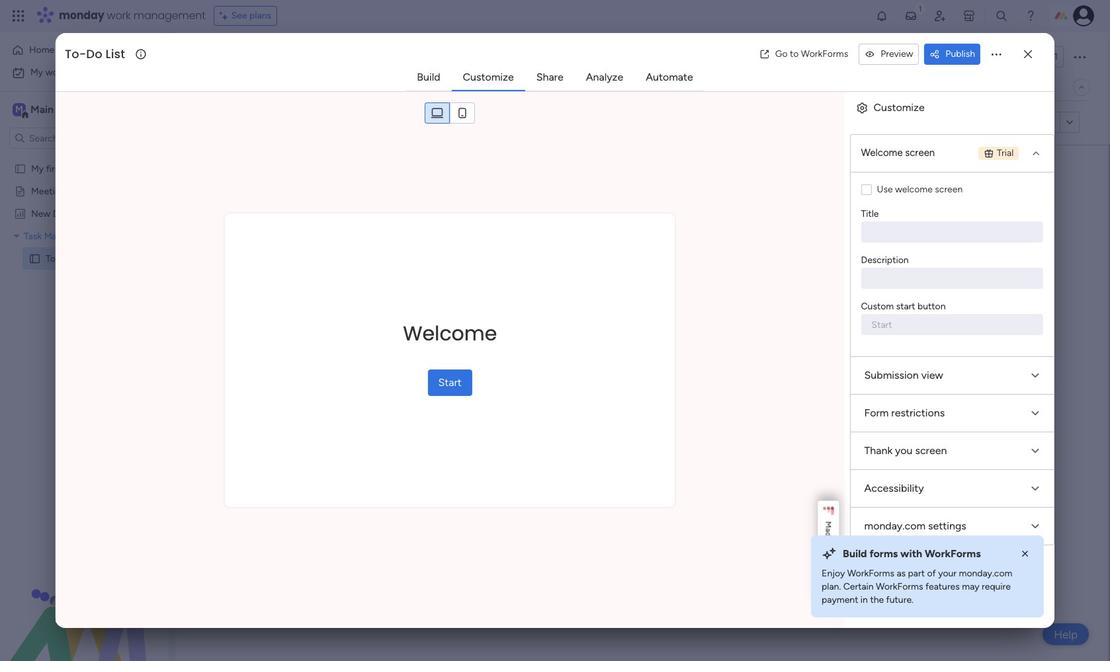 Task type: vqa. For each thing, say whether or not it's contained in the screenshot.
rightmost To-
yes



Task type: describe. For each thing, give the bounding box(es) containing it.
my work option
[[8, 62, 161, 83]]

0 horizontal spatial to-
[[46, 253, 59, 264]]

a
[[825, 529, 834, 533]]

region containing use welcome screen
[[851, 173, 1055, 357]]

copy form link button
[[970, 112, 1060, 133]]

customize inside customize link
[[463, 71, 514, 83]]

2 horizontal spatial do
[[238, 42, 266, 71]]

automate button
[[987, 77, 1058, 98]]

system
[[101, 230, 132, 242]]

monday.com settings
[[865, 520, 967, 533]]

build forms with workforms alert
[[812, 536, 1045, 618]]

welcome
[[896, 184, 933, 195]]

my first board
[[31, 163, 89, 174]]

workforms up future. on the right bottom of the page
[[877, 582, 924, 593]]

start
[[439, 377, 462, 389]]

new
[[31, 208, 50, 219]]

1 horizontal spatial customize
[[874, 101, 925, 114]]

main table
[[221, 81, 265, 93]]

task
[[24, 230, 42, 242]]

caret down image
[[14, 231, 19, 241]]

to- inside to-do list field
[[65, 46, 86, 62]]

building
[[621, 255, 684, 276]]

0 horizontal spatial list
[[73, 253, 88, 264]]

thank you screen
[[865, 445, 948, 457]]

0 vertical spatial your
[[689, 255, 723, 276]]

lottie animation image
[[0, 528, 169, 662]]

see plans
[[231, 10, 272, 21]]

part
[[909, 569, 925, 580]]

future.
[[887, 595, 914, 606]]

1 o from the top
[[825, 569, 834, 573]]

help button
[[1043, 624, 1090, 646]]

search everything image
[[996, 9, 1009, 23]]

form restrictions
[[865, 407, 945, 420]]

monday marketplace image
[[963, 9, 976, 23]]

start for let's
[[557, 255, 593, 276]]

enjoy workforms as part of your monday.com plan. certain workforms features may require payment in the future.
[[822, 569, 1013, 606]]

preview button
[[859, 44, 920, 65]]

public board image for meeting notes
[[14, 185, 26, 197]]

custom start button
[[862, 301, 946, 312]]

help
[[1055, 629, 1078, 642]]

custom
[[862, 301, 895, 312]]

2 horizontal spatial to-
[[201, 42, 238, 71]]

my work link
[[8, 62, 161, 83]]

you
[[896, 445, 913, 457]]

workspace image
[[13, 103, 26, 117]]

analyze
[[586, 71, 624, 83]]

notes
[[68, 185, 93, 197]]

payment
[[822, 595, 859, 606]]

activity button
[[931, 46, 994, 68]]

to-do list inside to-do list field
[[65, 46, 125, 62]]

of
[[928, 569, 937, 580]]

s
[[825, 599, 834, 602]]

add view image
[[324, 82, 330, 92]]

preview
[[881, 48, 914, 60]]

certain
[[844, 582, 874, 593]]

see
[[231, 10, 247, 21]]

management
[[44, 230, 99, 242]]

copy form link
[[995, 117, 1055, 128]]

0 vertical spatial screen
[[906, 147, 936, 159]]

meeting
[[31, 185, 65, 197]]

workspace selection element
[[13, 102, 111, 119]]

thank you screen button
[[851, 433, 1055, 470]]

0 horizontal spatial do
[[59, 253, 71, 264]]

k
[[825, 576, 834, 580]]

home
[[29, 44, 54, 56]]

features
[[926, 582, 960, 593]]

notifications image
[[876, 9, 889, 23]]

home link
[[8, 40, 161, 61]]

invite
[[1023, 51, 1047, 62]]

w
[[825, 544, 834, 550]]

automate inside automate link
[[646, 71, 694, 83]]

let's
[[520, 255, 553, 276]]

/
[[1049, 51, 1052, 62]]

e
[[825, 538, 834, 542]]

monday
[[59, 8, 104, 23]]

workspace
[[56, 103, 109, 116]]

main table button
[[201, 77, 275, 98]]

monday.com settings button
[[851, 508, 1055, 545]]

workforms inside go to workforms button
[[802, 48, 849, 60]]

monday.com inside dropdown button
[[865, 520, 926, 533]]

table
[[243, 81, 265, 93]]

build link
[[407, 66, 451, 89]]

invite / 1
[[1023, 51, 1059, 62]]

main workspace
[[30, 103, 109, 116]]

home option
[[8, 40, 161, 61]]

main for main table
[[221, 81, 241, 93]]

Search in workspace field
[[28, 131, 111, 146]]

in
[[861, 595, 868, 606]]

share
[[537, 71, 564, 83]]

public dashboard image
[[14, 207, 26, 220]]

start button
[[428, 370, 473, 397]]

screen for welcome
[[936, 184, 963, 195]]

go to workforms
[[776, 48, 849, 60]]

automate link
[[636, 66, 704, 89]]

publish button
[[925, 44, 981, 65]]

board
[[65, 163, 89, 174]]

my for my first board
[[31, 163, 44, 174]]

customize link
[[452, 66, 525, 89]]

management
[[134, 8, 206, 23]]

start for custom
[[897, 301, 916, 312]]

activity
[[936, 51, 968, 62]]

work for monday
[[107, 8, 131, 23]]



Task type: locate. For each thing, give the bounding box(es) containing it.
workforms
[[802, 48, 849, 60], [925, 548, 981, 561], [848, 569, 895, 580], [877, 582, 924, 593]]

submission view button
[[851, 357, 1055, 395]]

my left first
[[31, 163, 44, 174]]

1 horizontal spatial automate
[[1011, 81, 1053, 93]]

1 vertical spatial your
[[939, 569, 957, 580]]

your right building
[[689, 255, 723, 276]]

build for build
[[417, 71, 441, 83]]

1 vertical spatial start
[[897, 301, 916, 312]]

help image
[[1025, 9, 1038, 23]]

work inside my work option
[[45, 67, 66, 78]]

title
[[862, 209, 879, 220]]

1 r from the top
[[825, 573, 834, 576]]

screen for you
[[916, 445, 948, 457]]

work down home on the left of the page
[[45, 67, 66, 78]]

1 horizontal spatial main
[[221, 81, 241, 93]]

screen
[[906, 147, 936, 159], [936, 184, 963, 195], [916, 445, 948, 457]]

2 vertical spatial screen
[[916, 445, 948, 457]]

1 horizontal spatial welcome
[[862, 147, 903, 159]]

meeting notes
[[31, 185, 93, 197]]

1 vertical spatial monday.com
[[960, 569, 1013, 580]]

form
[[285, 81, 306, 93], [865, 407, 889, 420]]

welcome up use
[[862, 147, 903, 159]]

build
[[417, 71, 441, 83], [843, 548, 868, 561]]

kendall parks image
[[1074, 5, 1095, 26]]

d
[[825, 533, 834, 538]]

0 vertical spatial my
[[30, 67, 43, 78]]

monday.com up require
[[960, 569, 1013, 580]]

invite / 1 button
[[999, 46, 1064, 68]]

form restrictions button
[[851, 395, 1055, 432]]

To-Do List field
[[62, 46, 134, 63]]

r down f on the bottom right of page
[[825, 589, 834, 592]]

1 vertical spatial r
[[825, 589, 834, 592]]

1
[[1055, 51, 1059, 62]]

welcome for welcome screen
[[862, 147, 903, 159]]

select product image
[[12, 9, 25, 23]]

0 horizontal spatial monday.com
[[865, 520, 926, 533]]

my inside option
[[30, 67, 43, 78]]

1 vertical spatial welcome
[[403, 320, 497, 348]]

welcome
[[862, 147, 903, 159], [403, 320, 497, 348]]

1 vertical spatial my
[[31, 163, 44, 174]]

main for main workspace
[[30, 103, 54, 116]]

build forms with workforms
[[843, 548, 981, 561]]

close image
[[1020, 548, 1033, 561]]

0 horizontal spatial m
[[15, 104, 23, 115]]

h
[[825, 555, 834, 560]]

update feed image
[[905, 9, 918, 23]]

1 horizontal spatial to-
[[65, 46, 86, 62]]

0 horizontal spatial form
[[285, 81, 306, 93]]

1 vertical spatial m
[[825, 522, 834, 529]]

first
[[46, 163, 63, 174]]

build inside alert
[[843, 548, 868, 561]]

accessibility button
[[851, 471, 1055, 508]]

build for build forms with workforms
[[843, 548, 868, 561]]

1 horizontal spatial work
[[107, 8, 131, 23]]

0 horizontal spatial public board image
[[14, 185, 26, 197]]

1 vertical spatial form
[[865, 407, 889, 420]]

1 horizontal spatial start
[[897, 301, 916, 312]]

main inside button
[[221, 81, 241, 93]]

thank
[[865, 445, 893, 457]]

1 horizontal spatial form
[[1019, 117, 1039, 128]]

work
[[107, 8, 131, 23], [45, 67, 66, 78]]

screen up use welcome screen
[[906, 147, 936, 159]]

work right monday
[[107, 8, 131, 23]]

my work
[[30, 67, 66, 78]]

monday.com up forms
[[865, 520, 926, 533]]

r
[[825, 573, 834, 576], [825, 589, 834, 592]]

0 vertical spatial r
[[825, 573, 834, 576]]

0 vertical spatial welcome
[[862, 147, 903, 159]]

1 vertical spatial o
[[825, 585, 834, 589]]

m inside workspace icon
[[15, 104, 23, 115]]

integrate
[[876, 81, 914, 93]]

accessibility
[[865, 483, 925, 495]]

main left table on the left top of the page
[[221, 81, 241, 93]]

1 horizontal spatial your
[[939, 569, 957, 580]]

public board image down task
[[28, 252, 41, 265]]

new dashboard
[[31, 208, 97, 219]]

build left customize link
[[417, 71, 441, 83]]

as
[[897, 569, 906, 580]]

form
[[1019, 117, 1039, 128], [728, 255, 765, 276]]

your
[[689, 255, 723, 276], [939, 569, 957, 580]]

go
[[776, 48, 788, 60]]

m
[[15, 104, 23, 115], [825, 522, 834, 529]]

form inside button
[[285, 81, 306, 93]]

list box
[[0, 155, 169, 448]]

m for m
[[15, 104, 23, 115]]

1 horizontal spatial do
[[86, 46, 102, 62]]

screen inside thank you screen dropdown button
[[916, 445, 948, 457]]

screen right welcome
[[936, 184, 963, 195]]

0 vertical spatial form
[[285, 81, 306, 93]]

1 horizontal spatial build
[[843, 548, 868, 561]]

form inside dropdown button
[[865, 407, 889, 420]]

1 image
[[915, 1, 927, 16]]

0 vertical spatial build
[[417, 71, 441, 83]]

0 horizontal spatial build
[[417, 71, 441, 83]]

let's start by building your form
[[520, 255, 765, 276]]

m a d e w i t h w o r k f o r m s button
[[819, 501, 840, 608]]

link
[[1041, 117, 1055, 128]]

lottie animation element
[[0, 528, 169, 662]]

automate inside automate 'button'
[[1011, 81, 1053, 93]]

see plans button
[[214, 6, 277, 26]]

customize down "integrate"
[[874, 101, 925, 114]]

with
[[901, 548, 923, 561]]

button
[[918, 301, 946, 312]]

to
[[790, 48, 799, 60]]

analyze link
[[576, 66, 634, 89]]

m up d
[[825, 522, 834, 529]]

o up k
[[825, 569, 834, 573]]

form up thank
[[865, 407, 889, 420]]

0 vertical spatial main
[[221, 81, 241, 93]]

form for form
[[285, 81, 306, 93]]

1 vertical spatial build
[[843, 548, 868, 561]]

customize right build link
[[463, 71, 514, 83]]

r up f on the bottom right of page
[[825, 573, 834, 576]]

form inside button
[[1019, 117, 1039, 128]]

main right workspace icon
[[30, 103, 54, 116]]

do
[[238, 42, 266, 71], [86, 46, 102, 62], [59, 253, 71, 264]]

0 horizontal spatial form
[[728, 255, 765, 276]]

public board image
[[14, 185, 26, 197], [28, 252, 41, 265]]

0 vertical spatial start
[[557, 255, 593, 276]]

my down home on the left of the page
[[30, 67, 43, 78]]

0 horizontal spatial customize
[[463, 71, 514, 83]]

0 vertical spatial customize
[[463, 71, 514, 83]]

trial
[[998, 148, 1014, 159]]

0 vertical spatial public board image
[[14, 185, 26, 197]]

welcome screen
[[862, 147, 936, 159]]

list box containing my first board
[[0, 155, 169, 448]]

public board image for to-do list
[[28, 252, 41, 265]]

1 vertical spatial screen
[[936, 184, 963, 195]]

settings
[[929, 520, 967, 533]]

public board image
[[14, 162, 26, 175]]

2 horizontal spatial list
[[271, 42, 304, 71]]

plans
[[250, 10, 272, 21]]

invite members image
[[934, 9, 947, 23]]

tab list
[[406, 65, 705, 91]]

1 vertical spatial work
[[45, 67, 66, 78]]

list
[[271, 42, 304, 71], [106, 46, 125, 62], [73, 253, 88, 264]]

1 horizontal spatial monday.com
[[960, 569, 1013, 580]]

start left "button" at top right
[[897, 301, 916, 312]]

0 horizontal spatial automate
[[646, 71, 694, 83]]

main inside workspace selection element
[[30, 103, 54, 116]]

the
[[871, 595, 885, 606]]

1 vertical spatial main
[[30, 103, 54, 116]]

0 vertical spatial monday.com
[[865, 520, 926, 533]]

workforms down monday.com settings dropdown button
[[925, 548, 981, 561]]

1 horizontal spatial list
[[106, 46, 125, 62]]

monday.com inside enjoy workforms as part of your monday.com plan. certain workforms features may require payment in the future.
[[960, 569, 1013, 580]]

plan.
[[822, 582, 842, 593]]

main
[[221, 81, 241, 93], [30, 103, 54, 116]]

welcome for welcome
[[403, 320, 497, 348]]

m left main workspace
[[15, 104, 23, 115]]

collapse board header image
[[1077, 82, 1088, 93]]

0 horizontal spatial main
[[30, 103, 54, 116]]

build right the m a d e w i t h w o r k f o r m s button
[[843, 548, 868, 561]]

your inside enjoy workforms as part of your monday.com plan. certain workforms features may require payment in the future.
[[939, 569, 957, 580]]

0 horizontal spatial your
[[689, 255, 723, 276]]

description
[[862, 255, 909, 266]]

form for form restrictions
[[865, 407, 889, 420]]

work for my
[[45, 67, 66, 78]]

integrate button
[[854, 73, 982, 101]]

form left add view image
[[285, 81, 306, 93]]

start left by on the right top
[[557, 255, 593, 276]]

automate right analyze
[[646, 71, 694, 83]]

w
[[825, 562, 834, 569]]

form button
[[275, 77, 316, 98]]

your up the features
[[939, 569, 957, 580]]

automate down the invite / 1 button
[[1011, 81, 1053, 93]]

copy
[[995, 117, 1017, 128]]

0 vertical spatial o
[[825, 569, 834, 573]]

do inside field
[[86, 46, 102, 62]]

m
[[825, 592, 834, 599]]

region
[[851, 173, 1055, 357]]

0 vertical spatial m
[[15, 104, 23, 115]]

t
[[825, 552, 834, 555]]

public board image up public dashboard icon
[[14, 185, 26, 197]]

screen right you
[[916, 445, 948, 457]]

2 o from the top
[[825, 585, 834, 589]]

workforms right the to
[[802, 48, 849, 60]]

1 horizontal spatial m
[[825, 522, 834, 529]]

option
[[0, 157, 169, 159]]

group
[[425, 103, 475, 124]]

dashboard
[[53, 208, 97, 219]]

i
[[825, 550, 834, 552]]

0 horizontal spatial work
[[45, 67, 66, 78]]

task management system
[[24, 230, 132, 242]]

0 horizontal spatial welcome
[[403, 320, 497, 348]]

restrictions
[[892, 407, 945, 420]]

welcome up the start
[[403, 320, 497, 348]]

m for m a d e w i t h w o r k f o r m s
[[825, 522, 834, 529]]

automate
[[646, 71, 694, 83], [1011, 81, 1053, 93]]

monday.com
[[865, 520, 926, 533], [960, 569, 1013, 580]]

1 vertical spatial form
[[728, 255, 765, 276]]

tab list containing build
[[406, 65, 705, 91]]

2 r from the top
[[825, 589, 834, 592]]

start
[[557, 255, 593, 276], [897, 301, 916, 312]]

1 vertical spatial customize
[[874, 101, 925, 114]]

0 vertical spatial work
[[107, 8, 131, 23]]

0 vertical spatial form
[[1019, 117, 1039, 128]]

f
[[825, 580, 834, 585]]

my for my work
[[30, 67, 43, 78]]

customize
[[463, 71, 514, 83], [874, 101, 925, 114]]

1 horizontal spatial public board image
[[28, 252, 41, 265]]

list inside field
[[106, 46, 125, 62]]

o up m
[[825, 585, 834, 589]]

0 horizontal spatial start
[[557, 255, 593, 276]]

enjoy
[[822, 569, 846, 580]]

m inside the m a d e w i t h w o r k f o r m s button
[[825, 522, 834, 529]]

o
[[825, 569, 834, 573], [825, 585, 834, 589]]

1 horizontal spatial form
[[865, 407, 889, 420]]

1 vertical spatial public board image
[[28, 252, 41, 265]]

more actions image
[[990, 48, 1004, 61]]

go to workforms button
[[755, 44, 854, 65]]

workforms up certain
[[848, 569, 895, 580]]



